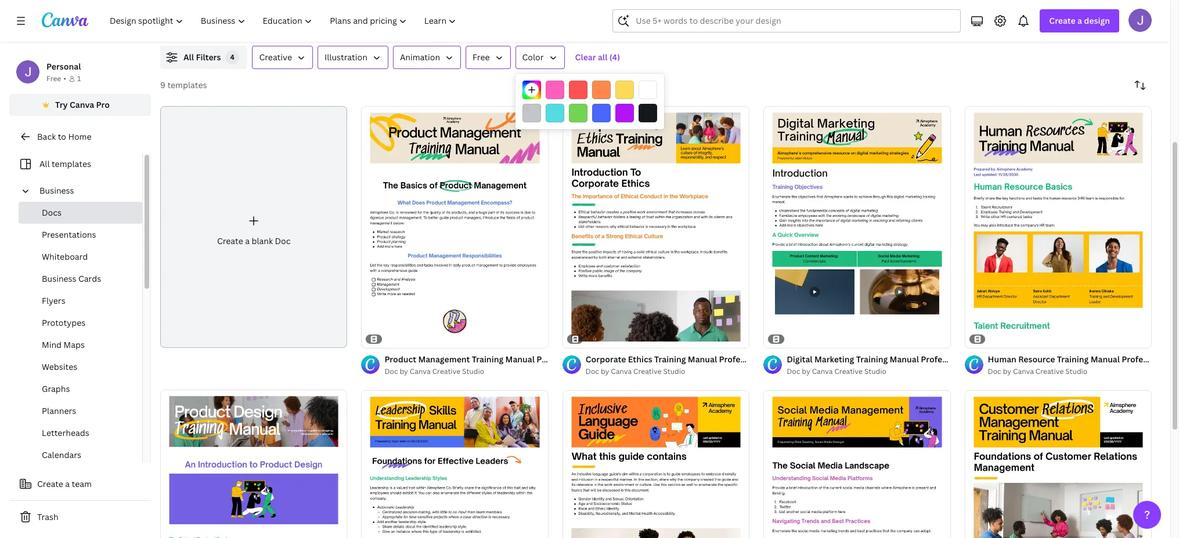 Task type: describe. For each thing, give the bounding box(es) containing it.
creative button
[[252, 46, 313, 69]]

prototypes link
[[19, 312, 142, 335]]

create a blank doc
[[217, 236, 291, 247]]

color button
[[515, 46, 565, 69]]

back to home
[[37, 131, 91, 142]]

all for all filters
[[184, 52, 194, 63]]

1
[[77, 74, 81, 84]]

graphs link
[[19, 379, 142, 401]]

doc inside create a blank doc element
[[275, 236, 291, 247]]

cards
[[78, 274, 101, 285]]

all
[[598, 52, 608, 63]]

corporate ethics training manual professional doc in yellow orange green playful professional style image
[[563, 106, 750, 349]]

business for business cards
[[42, 274, 76, 285]]

templates for 9 templates
[[168, 80, 207, 91]]

customer relations management training manual professional doc in yellow black white playful professional style image
[[965, 391, 1152, 539]]

websites link
[[19, 357, 142, 379]]

whiteboard link
[[19, 246, 142, 268]]

docs
[[42, 207, 62, 218]]

leadership skills training manual professional doc in yellow green purple playful professional style image
[[361, 391, 549, 539]]

try canva pro button
[[9, 94, 151, 116]]

flyers link
[[19, 290, 142, 312]]

#4a66fb image
[[592, 104, 611, 123]]

#74d353 image
[[569, 104, 588, 123]]

websites
[[42, 362, 77, 373]]

create a design button
[[1040, 9, 1120, 33]]

business cards link
[[19, 268, 142, 290]]

#fe884c image
[[592, 81, 611, 99]]

by for inclusive language guide professional doc in orange yellow purple playful professional style "image"
[[601, 367, 609, 377]]

planners
[[42, 406, 76, 417]]

creative for digital marketing training manual professional doc in green purple yellow playful professional style image at the right of the page
[[835, 367, 863, 377]]

clear all (4) button
[[570, 46, 626, 69]]

4
[[230, 52, 235, 62]]

jacob simon image
[[1129, 9, 1152, 32]]

a for blank
[[245, 236, 250, 247]]

studio for inclusive language guide professional doc in orange yellow purple playful professional style "image"
[[664, 367, 686, 377]]

by for 'social media management training manual professional doc in yellow purple blue playful professional style' image
[[802, 367, 811, 377]]

9 templates
[[160, 80, 207, 91]]

to
[[58, 131, 66, 142]]

animation button
[[393, 46, 461, 69]]

try canva pro
[[55, 99, 110, 110]]

create a design
[[1050, 15, 1110, 26]]

create a blank doc element
[[160, 106, 348, 349]]

creative inside button
[[259, 52, 292, 63]]

templates for all templates
[[52, 159, 91, 170]]

doc by canva creative studio link for customer relations management training manual professional doc in yellow black white playful professional style image
[[988, 366, 1152, 378]]

#b612fb image
[[616, 104, 634, 123]]

#fe884c image
[[592, 81, 611, 99]]

9
[[160, 80, 166, 91]]

free •
[[46, 74, 66, 84]]

create for create a blank doc
[[217, 236, 243, 247]]

by for leadership skills training manual professional doc in yellow green purple playful professional style image
[[400, 367, 408, 377]]

product management training manual professional doc in yellow green pink playful professional style image
[[361, 106, 549, 349]]

Search search field
[[636, 10, 954, 32]]

graphs
[[42, 384, 70, 395]]

free for free
[[473, 52, 490, 63]]

•
[[63, 74, 66, 84]]

studio for leadership skills training manual professional doc in yellow green purple playful professional style image
[[462, 367, 484, 377]]

social media management training manual professional doc in yellow purple blue playful professional style image
[[764, 391, 951, 539]]

inclusive language guide professional doc in orange yellow purple playful professional style image
[[563, 391, 750, 539]]

illustration
[[325, 52, 368, 63]]

business link
[[35, 180, 135, 202]]

create a team button
[[9, 473, 151, 497]]

#15181b image
[[639, 104, 657, 123]]



Task type: vqa. For each thing, say whether or not it's contained in the screenshot.
design thinking image
no



Task type: locate. For each thing, give the bounding box(es) containing it.
doc
[[275, 236, 291, 247], [586, 367, 599, 377], [385, 367, 398, 377], [787, 367, 801, 377], [988, 367, 1002, 377]]

flyers
[[42, 296, 65, 307]]

#fed958 image
[[616, 81, 634, 99], [616, 81, 634, 99]]

doc by canva creative studio link for 'social media management training manual professional doc in yellow purple blue playful professional style' image
[[787, 366, 951, 378]]

1 vertical spatial all
[[39, 159, 50, 170]]

team
[[72, 479, 92, 490]]

create for create a design
[[1050, 15, 1076, 26]]

all inside "all templates" link
[[39, 159, 50, 170]]

2 vertical spatial create
[[37, 479, 63, 490]]

top level navigation element
[[102, 9, 467, 33]]

doc by canva creative studio for customer relations management training manual professional doc in yellow black white playful professional style image
[[988, 367, 1088, 377]]

#55dbe0 image
[[546, 104, 565, 123], [546, 104, 565, 123]]

0 vertical spatial create
[[1050, 15, 1076, 26]]

1 vertical spatial a
[[245, 236, 250, 247]]

color
[[522, 52, 544, 63]]

Sort by button
[[1129, 74, 1152, 97]]

doc by canva creative studio link
[[586, 366, 750, 378], [385, 366, 549, 378], [787, 366, 951, 378], [988, 366, 1152, 378]]

studio for 'social media management training manual professional doc in yellow purple blue playful professional style' image
[[865, 367, 887, 377]]

create a blank doc link
[[160, 106, 348, 349]]

whiteboard
[[42, 251, 88, 263]]

#fd5152 image
[[569, 81, 588, 99]]

create for create a team
[[37, 479, 63, 490]]

0 vertical spatial all
[[184, 52, 194, 63]]

try
[[55, 99, 68, 110]]

canva for the "human resource training manual professional doc in beige yellow pink playful professional style" image on the right of page
[[1014, 367, 1034, 377]]

0 vertical spatial templates
[[168, 80, 207, 91]]

digital marketing training manual professional doc in green purple yellow playful professional style image
[[764, 106, 951, 349]]

0 vertical spatial business
[[39, 185, 74, 196]]

business for business
[[39, 185, 74, 196]]

1 horizontal spatial all
[[184, 52, 194, 63]]

2 horizontal spatial create
[[1050, 15, 1076, 26]]

doc for product management training manual professional doc in yellow green pink playful professional style image
[[385, 367, 398, 377]]

a
[[1078, 15, 1083, 26], [245, 236, 250, 247], [65, 479, 70, 490]]

0 horizontal spatial all
[[39, 159, 50, 170]]

#4a66fb image
[[592, 104, 611, 123]]

trash
[[37, 512, 58, 523]]

creative for corporate ethics training manual professional doc in yellow orange green playful professional style image
[[634, 367, 662, 377]]

create inside 'dropdown button'
[[1050, 15, 1076, 26]]

2 horizontal spatial a
[[1078, 15, 1083, 26]]

a for design
[[1078, 15, 1083, 26]]

#c1c6cb image
[[523, 104, 541, 123]]

doc by canva creative studio for 'social media management training manual professional doc in yellow purple blue playful professional style' image
[[787, 367, 887, 377]]

calendars link
[[19, 445, 142, 467]]

letterheads link
[[19, 423, 142, 445]]

all
[[184, 52, 194, 63], [39, 159, 50, 170]]

mind maps
[[42, 340, 85, 351]]

all filters
[[184, 52, 221, 63]]

a inside 'dropdown button'
[[1078, 15, 1083, 26]]

business cards
[[42, 274, 101, 285]]

a left design
[[1078, 15, 1083, 26]]

a left team
[[65, 479, 70, 490]]

business up flyers
[[42, 274, 76, 285]]

create a team
[[37, 479, 92, 490]]

illustration button
[[318, 46, 388, 69]]

canva for corporate ethics training manual professional doc in yellow orange green playful professional style image
[[611, 367, 632, 377]]

doc for the "human resource training manual professional doc in beige yellow pink playful professional style" image on the right of page
[[988, 367, 1002, 377]]

clear
[[575, 52, 596, 63]]

letterheads
[[42, 428, 89, 439]]

doc by canva creative studio link for leadership skills training manual professional doc in yellow green purple playful professional style image
[[385, 366, 549, 378]]

calendars
[[42, 450, 81, 461]]

mind
[[42, 340, 62, 351]]

prototypes
[[42, 318, 85, 329]]

back
[[37, 131, 56, 142]]

0 horizontal spatial free
[[46, 74, 61, 84]]

a left blank
[[245, 236, 250, 247]]

0 horizontal spatial a
[[65, 479, 70, 490]]

doc by canva creative studio
[[586, 367, 686, 377], [385, 367, 484, 377], [787, 367, 887, 377], [988, 367, 1088, 377]]

0 horizontal spatial templates
[[52, 159, 91, 170]]

business
[[39, 185, 74, 196], [42, 274, 76, 285]]

free inside button
[[473, 52, 490, 63]]

creative for the "human resource training manual professional doc in beige yellow pink playful professional style" image on the right of page
[[1036, 367, 1064, 377]]

templates
[[168, 80, 207, 91], [52, 159, 91, 170]]

free left • on the left top
[[46, 74, 61, 84]]

all down "back"
[[39, 159, 50, 170]]

canva
[[70, 99, 94, 110], [611, 367, 632, 377], [410, 367, 431, 377], [812, 367, 833, 377], [1014, 367, 1034, 377]]

planners link
[[19, 401, 142, 423]]

presentations link
[[19, 224, 142, 246]]

0 horizontal spatial create
[[37, 479, 63, 490]]

studio
[[664, 367, 686, 377], [462, 367, 484, 377], [865, 367, 887, 377], [1066, 367, 1088, 377]]

doc by canva creative studio for leadership skills training manual professional doc in yellow green purple playful professional style image
[[385, 367, 484, 377]]

free
[[473, 52, 490, 63], [46, 74, 61, 84]]

mind maps link
[[19, 335, 142, 357]]

templates down back to home
[[52, 159, 91, 170]]

pro
[[96, 99, 110, 110]]

#b612fb image
[[616, 104, 634, 123]]

0 vertical spatial a
[[1078, 15, 1083, 26]]

4 filter options selected element
[[226, 51, 240, 64]]

filters
[[196, 52, 221, 63]]

home
[[68, 131, 91, 142]]

free for free •
[[46, 74, 61, 84]]

1 vertical spatial create
[[217, 236, 243, 247]]

create inside button
[[37, 479, 63, 490]]

canva for product management training manual professional doc in yellow green pink playful professional style image
[[410, 367, 431, 377]]

doc by canva creative studio link for inclusive language guide professional doc in orange yellow purple playful professional style "image"
[[586, 366, 750, 378]]

clear all (4)
[[575, 52, 620, 63]]

a inside button
[[65, 479, 70, 490]]

add a new color image
[[523, 81, 541, 99], [523, 81, 541, 99]]

human resource training manual professional doc in beige yellow pink playful professional style image
[[965, 106, 1152, 349]]

blank
[[252, 236, 273, 247]]

#74d353 image
[[569, 104, 588, 123]]

#ffffff image
[[639, 81, 657, 99], [639, 81, 657, 99]]

1 vertical spatial templates
[[52, 159, 91, 170]]

maps
[[64, 340, 85, 351]]

#fd5152 image
[[569, 81, 588, 99]]

animation
[[400, 52, 440, 63]]

create left design
[[1050, 15, 1076, 26]]

doc for corporate ethics training manual professional doc in yellow orange green playful professional style image
[[586, 367, 599, 377]]

1 vertical spatial business
[[42, 274, 76, 285]]

create
[[1050, 15, 1076, 26], [217, 236, 243, 247], [37, 479, 63, 490]]

personal
[[46, 61, 81, 72]]

#c1c6cb image
[[523, 104, 541, 123]]

#15181b image
[[639, 104, 657, 123]]

trash link
[[9, 506, 151, 530]]

None search field
[[613, 9, 961, 33]]

2 vertical spatial a
[[65, 479, 70, 490]]

all templates link
[[16, 153, 135, 175]]

1 vertical spatial free
[[46, 74, 61, 84]]

create down calendars
[[37, 479, 63, 490]]

all for all templates
[[39, 159, 50, 170]]

free left color
[[473, 52, 490, 63]]

studio for customer relations management training manual professional doc in yellow black white playful professional style image
[[1066, 367, 1088, 377]]

1 horizontal spatial templates
[[168, 80, 207, 91]]

canva for digital marketing training manual professional doc in green purple yellow playful professional style image at the right of the page
[[812, 367, 833, 377]]

#fd5ebb image
[[546, 81, 565, 99]]

back to home link
[[9, 125, 151, 149]]

creative
[[259, 52, 292, 63], [634, 367, 662, 377], [432, 367, 461, 377], [835, 367, 863, 377], [1036, 367, 1064, 377]]

by
[[601, 367, 609, 377], [400, 367, 408, 377], [802, 367, 811, 377], [1003, 367, 1012, 377]]

all left filters
[[184, 52, 194, 63]]

(4)
[[610, 52, 620, 63]]

1 horizontal spatial a
[[245, 236, 250, 247]]

presentations
[[42, 229, 96, 240]]

a for team
[[65, 479, 70, 490]]

1 horizontal spatial free
[[473, 52, 490, 63]]

business up the docs
[[39, 185, 74, 196]]

create left blank
[[217, 236, 243, 247]]

all templates
[[39, 159, 91, 170]]

creative for product management training manual professional doc in yellow green pink playful professional style image
[[432, 367, 461, 377]]

doc by canva creative studio for inclusive language guide professional doc in orange yellow purple playful professional style "image"
[[586, 367, 686, 377]]

by for customer relations management training manual professional doc in yellow black white playful professional style image
[[1003, 367, 1012, 377]]

templates right 9
[[168, 80, 207, 91]]

free button
[[466, 46, 511, 69]]

1 horizontal spatial create
[[217, 236, 243, 247]]

doc for digital marketing training manual professional doc in green purple yellow playful professional style image at the right of the page
[[787, 367, 801, 377]]

0 vertical spatial free
[[473, 52, 490, 63]]

product design training manual professional doc in purple green orange playful professional style image
[[160, 390, 348, 539]]

#fd5ebb image
[[546, 81, 565, 99]]

design
[[1084, 15, 1110, 26]]

canva inside try canva pro button
[[70, 99, 94, 110]]



